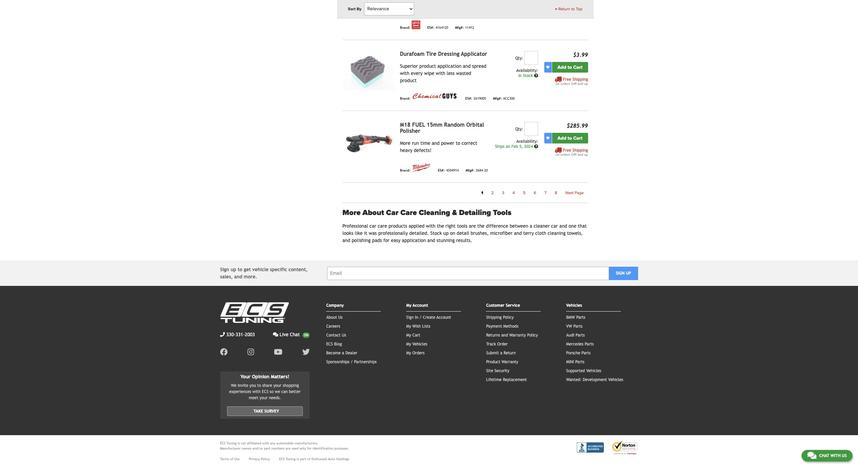 Task type: vqa. For each thing, say whether or not it's contained in the screenshot.
the Tuning inside ECS Tuning is not affiliated with any automobile manufacturers. Manufacturer names and/or part numbers are used only for identification purposes.
yes



Task type: locate. For each thing, give the bounding box(es) containing it.
mfg#: left 'acc300'
[[493, 97, 502, 101]]

0 vertical spatial mfg#:
[[455, 26, 464, 30]]

your
[[274, 383, 282, 388], [260, 396, 268, 401]]

2 horizontal spatial a
[[530, 223, 533, 229]]

1 horizontal spatial the
[[478, 223, 485, 229]]

on
[[556, 82, 560, 86], [506, 144, 510, 149], [556, 153, 560, 157], [450, 231, 456, 236]]

1 question circle image from the top
[[534, 74, 539, 78]]

sponsorships / partnerships link
[[326, 360, 377, 365]]

0 horizontal spatial is
[[238, 442, 240, 445]]

3 my from the top
[[406, 333, 411, 338]]

parts up the porsche parts link
[[585, 342, 594, 347]]

2 availability: from the top
[[517, 139, 539, 144]]

the left right
[[437, 223, 444, 229]]

more inside more run time and power to correct heavy defects!
[[400, 140, 411, 146]]

qty: up 5,
[[516, 127, 524, 132]]

to inside we invite you to share your shopping experiences with ecs so we can better meet your needs.
[[257, 383, 261, 388]]

1 horizontal spatial in
[[519, 73, 522, 78]]

availability: up "in stock" on the right of page
[[517, 68, 539, 73]]

for
[[384, 238, 390, 243], [307, 447, 312, 451]]

11412
[[465, 26, 474, 30]]

product warranty link
[[486, 360, 519, 365]]

1 vertical spatial in
[[415, 315, 419, 320]]

become
[[326, 351, 341, 356]]

1 of from the left
[[230, 457, 233, 461]]

and up wasted
[[463, 63, 471, 69]]

sort
[[348, 7, 356, 11]]

1 add to cart button from the top
[[552, 62, 588, 73]]

parts for bmw parts
[[577, 315, 586, 320]]

in
[[519, 73, 522, 78], [415, 315, 419, 320]]

0 vertical spatial qty:
[[516, 56, 524, 61]]

1 link
[[477, 188, 488, 197]]

3 link
[[498, 188, 509, 197]]

warranty up "security" on the right of the page
[[502, 360, 519, 365]]

parts down the porsche parts link
[[576, 360, 585, 365]]

my up 'my vehicles'
[[406, 333, 411, 338]]

the up brushes,
[[478, 223, 485, 229]]

0 vertical spatial chat
[[290, 332, 300, 338]]

add to wish list image for $285.99
[[546, 136, 550, 140]]

2 add to cart button from the top
[[552, 133, 588, 144]]

1 add from the top
[[558, 64, 567, 70]]

spread
[[472, 63, 487, 69]]

orbital
[[467, 122, 484, 128]]

2 of from the left
[[308, 457, 311, 461]]

0 vertical spatial brand:
[[400, 26, 411, 30]]

return down order
[[504, 351, 516, 356]]

0 vertical spatial cart
[[574, 64, 583, 70]]

with up detailed.
[[426, 223, 436, 229]]

0 vertical spatial stock
[[523, 73, 533, 78]]

privacy policy link
[[249, 457, 270, 462]]

2 car from the left
[[551, 223, 558, 229]]

0 vertical spatial free
[[563, 5, 572, 10]]

shipping up payment
[[486, 315, 502, 320]]

and inside superior product application and spread with every wipe with less wasted product
[[463, 63, 471, 69]]

0 horizontal spatial chat
[[290, 332, 300, 338]]

part down any
[[264, 447, 271, 451]]

0 vertical spatial es#:
[[427, 26, 434, 30]]

3 brand: from the top
[[400, 169, 411, 173]]

free shipping on orders $49 and up down $285.99
[[556, 148, 588, 157]]

mfg#: left "2684-" at the right top of the page
[[466, 169, 475, 173]]

detailed.
[[410, 231, 429, 236]]

we invite you to share your shopping experiences with ecs so we can better meet your needs.
[[229, 383, 301, 401]]

audi
[[567, 333, 575, 338]]

is down used
[[297, 457, 299, 461]]

0 vertical spatial /
[[420, 315, 422, 320]]

random
[[444, 122, 465, 128]]

1 vertical spatial more
[[343, 208, 361, 217]]

service
[[506, 303, 520, 308]]

of left enthusiast
[[308, 457, 311, 461]]

about up the 'careers' 'link'
[[326, 315, 337, 320]]

2 add to wish list image from the top
[[546, 136, 550, 140]]

and up order
[[502, 333, 508, 338]]

mercedes parts
[[567, 342, 594, 347]]

parts up the mercedes parts link
[[576, 333, 585, 338]]

chemical guys - corporate logo image
[[412, 92, 459, 100]]

take survey
[[254, 409, 279, 414]]

parts for audi parts
[[576, 333, 585, 338]]

parts for vw parts
[[574, 324, 583, 329]]

1 horizontal spatial application
[[438, 63, 462, 69]]

1 horizontal spatial mfg#:
[[466, 169, 475, 173]]

2 orders from the top
[[561, 153, 570, 157]]

and right time
[[432, 140, 440, 146]]

1 my from the top
[[406, 303, 412, 308]]

to inside 'sign up to get vehicle specific content, sales, and more.'
[[238, 267, 242, 272]]

about up care
[[363, 208, 384, 217]]

parts down the mercedes parts link
[[582, 351, 591, 356]]

$49 down $285.99
[[571, 153, 577, 157]]

0 horizontal spatial /
[[351, 360, 353, 365]]

qty: up "in stock" on the right of page
[[516, 56, 524, 61]]

ecs left blog
[[326, 342, 333, 347]]

car up was
[[370, 223, 376, 229]]

0 horizontal spatial sign
[[220, 267, 229, 272]]

is
[[238, 442, 240, 445], [297, 457, 299, 461]]

it
[[364, 231, 368, 236]]

comments image
[[808, 452, 817, 460]]

1 vertical spatial tuning
[[286, 457, 296, 461]]

with up 'meet'
[[253, 390, 261, 394]]

my for my vehicles
[[406, 342, 411, 347]]

2003
[[245, 332, 255, 338]]

0 vertical spatial policy
[[503, 315, 514, 320]]

2 vertical spatial brand:
[[400, 169, 411, 173]]

cart down $285.99
[[574, 135, 583, 141]]

with inside we invite you to share your shopping experiences with ecs so we can better meet your needs.
[[253, 390, 261, 394]]

1 horizontal spatial es#:
[[438, 169, 445, 173]]

0 vertical spatial is
[[238, 442, 240, 445]]

0 vertical spatial availability:
[[517, 68, 539, 73]]

1 horizontal spatial account
[[437, 315, 451, 320]]

for left easy
[[384, 238, 390, 243]]

1 vertical spatial cart
[[574, 135, 583, 141]]

1 vertical spatial product
[[400, 78, 417, 83]]

durafoam tire dressing applicator link
[[400, 51, 487, 57]]

1 vertical spatial question circle image
[[534, 145, 539, 149]]

my left wish
[[406, 324, 411, 329]]

tire
[[426, 51, 437, 57]]

0 horizontal spatial policy
[[261, 457, 270, 461]]

0 horizontal spatial product
[[400, 78, 417, 83]]

free shipping
[[563, 5, 588, 10]]

only
[[300, 447, 306, 451]]

brand: left griot's - corporate logo
[[400, 26, 411, 30]]

2 $49 from the top
[[571, 153, 577, 157]]

up inside professional car care products applied with the right tools are the difference between a cleaner car and one that looks like it was professionally detailed. stock up on detail brushes, microfiber and terry cloth cleaning towels, and polishing pads for easy application and stunning results.
[[444, 231, 449, 236]]

0 vertical spatial add to wish list image
[[546, 66, 550, 69]]

1 vertical spatial us
[[342, 333, 346, 338]]

product down every at the left of page
[[400, 78, 417, 83]]

tuning up "manufacturer"
[[227, 442, 237, 445]]

my orders link
[[406, 351, 425, 356]]

1 qty: from the top
[[516, 56, 524, 61]]

/ left create at bottom
[[420, 315, 422, 320]]

1 horizontal spatial stock
[[523, 73, 533, 78]]

sign inside sign up button
[[616, 271, 625, 276]]

es#: for 15mm
[[438, 169, 445, 173]]

detailing
[[459, 208, 491, 217]]

supported vehicles link
[[567, 369, 602, 374]]

4
[[513, 190, 515, 195]]

1 vertical spatial add to cart button
[[552, 133, 588, 144]]

return right "caret up" icon at right
[[559, 7, 571, 11]]

1 vertical spatial brand:
[[400, 97, 411, 101]]

2 qty: from the top
[[516, 127, 524, 132]]

parts for mercedes parts
[[585, 342, 594, 347]]

to inside the return to top link
[[572, 7, 575, 11]]

with left less
[[436, 71, 446, 76]]

shipping policy link
[[486, 315, 514, 320]]

more for more about car care cleaning & detailing tools
[[343, 208, 361, 217]]

cart down wish
[[413, 333, 420, 338]]

add to cart button down $3.99
[[552, 62, 588, 73]]

ecs for ecs blog
[[326, 342, 333, 347]]

shipping
[[573, 5, 588, 10], [573, 77, 588, 82], [573, 148, 588, 153], [486, 315, 502, 320]]

2 vertical spatial free
[[563, 148, 572, 153]]

my vehicles
[[406, 342, 428, 347]]

are inside ecs tuning is not affiliated with any automobile manufacturers. manufacturer names and/or part numbers are used only for identification purposes.
[[286, 447, 291, 451]]

1 orders from the top
[[561, 82, 570, 86]]

policy for privacy policy
[[261, 457, 270, 461]]

0 vertical spatial us
[[338, 315, 343, 320]]

us right comments image
[[842, 454, 847, 459]]

my up my wish lists
[[406, 303, 412, 308]]

ecs inside ecs tuning is not affiliated with any automobile manufacturers. manufacturer names and/or part numbers are used only for identification purposes.
[[220, 442, 226, 445]]

1 horizontal spatial part
[[300, 457, 306, 461]]

2 free shipping on orders $49 and up from the top
[[556, 148, 588, 157]]

1 vertical spatial is
[[297, 457, 299, 461]]

8 link
[[551, 188, 562, 197]]

free shipping on orders $49 and up for $285.99
[[556, 148, 588, 157]]

2 horizontal spatial mfg#:
[[493, 97, 502, 101]]

0 vertical spatial your
[[274, 383, 282, 388]]

1 horizontal spatial are
[[469, 223, 476, 229]]

brand: for durafoam
[[400, 97, 411, 101]]

free shipping on orders $49 and up down $3.99
[[556, 77, 588, 86]]

and/or
[[253, 447, 263, 451]]

0 vertical spatial account
[[413, 303, 428, 308]]

for down the manufacturers.
[[307, 447, 312, 451]]

ecs tuning is not affiliated with any automobile manufacturers. manufacturer names and/or part numbers are used only for identification purposes.
[[220, 442, 349, 451]]

power
[[441, 140, 455, 146]]

1 vertical spatial free shipping on orders $49 and up
[[556, 148, 588, 157]]

1 horizontal spatial policy
[[503, 315, 514, 320]]

add to wish list image for $3.99
[[546, 66, 550, 69]]

m18 fuel 15mm random orbital polisher link
[[400, 122, 484, 134]]

of
[[230, 457, 233, 461], [308, 457, 311, 461]]

availability: up 2024
[[517, 139, 539, 144]]

returns
[[486, 333, 500, 338]]

vehicles
[[567, 303, 582, 308], [413, 342, 428, 347], [587, 369, 602, 374], [609, 378, 624, 382]]

tuning
[[227, 442, 237, 445], [286, 457, 296, 461]]

add to cart button down $285.99
[[552, 133, 588, 144]]

7
[[545, 190, 547, 195]]

5 my from the top
[[406, 351, 411, 356]]

qty: for durafoam tire dressing applicator
[[516, 56, 524, 61]]

account
[[413, 303, 428, 308], [437, 315, 451, 320]]

5
[[523, 190, 526, 195]]

2 free from the top
[[563, 77, 572, 82]]

2 horizontal spatial es#:
[[466, 97, 473, 101]]

enthusiast auto holdings link
[[312, 457, 349, 462]]

1 $49 from the top
[[571, 82, 577, 86]]

my down the my cart link
[[406, 342, 411, 347]]

and down $3.99
[[578, 82, 583, 86]]

time
[[421, 140, 431, 146]]

up inside button
[[626, 271, 631, 276]]

applicator
[[461, 51, 487, 57]]

1 vertical spatial add to cart
[[558, 135, 583, 141]]

tuning inside ecs tuning is not affiliated with any automobile manufacturers. manufacturer names and/or part numbers are used only for identification purposes.
[[227, 442, 237, 445]]

ecs down numbers
[[279, 457, 285, 461]]

/ down dealer
[[351, 360, 353, 365]]

matters!
[[271, 374, 290, 380]]

parts right "bmw"
[[577, 315, 586, 320]]

add to cart button for $285.99
[[552, 133, 588, 144]]

0 vertical spatial add
[[558, 64, 567, 70]]

1 vertical spatial chat
[[820, 454, 830, 459]]

0 vertical spatial about
[[363, 208, 384, 217]]

mfg#: left 11412
[[455, 26, 464, 30]]

application down detailed.
[[402, 238, 426, 243]]

more up the heavy
[[400, 140, 411, 146]]

4 link
[[509, 188, 519, 197]]

is inside ecs tuning is not affiliated with any automobile manufacturers. manufacturer names and/or part numbers are used only for identification purposes.
[[238, 442, 240, 445]]

and down detailed.
[[428, 238, 435, 243]]

superior product application and spread with every wipe with less wasted product
[[400, 63, 487, 83]]

chat right live on the left of the page
[[290, 332, 300, 338]]

replacement
[[503, 378, 527, 382]]

1 horizontal spatial tuning
[[286, 457, 296, 461]]

professionally
[[378, 231, 408, 236]]

vehicles up the wanted: development vehicles link
[[587, 369, 602, 374]]

acc300
[[503, 97, 515, 101]]

sign inside 'sign up to get vehicle specific content, sales, and more.'
[[220, 267, 229, 272]]

$49
[[571, 82, 577, 86], [571, 153, 577, 157]]

a left dealer
[[342, 351, 344, 356]]

cart for $3.99
[[574, 64, 583, 70]]

next page link
[[562, 188, 588, 197]]

1 car from the left
[[370, 223, 376, 229]]

automobile
[[277, 442, 294, 445]]

0 horizontal spatial in
[[415, 315, 419, 320]]

0 vertical spatial part
[[264, 447, 271, 451]]

part down only
[[300, 457, 306, 461]]

availability: for m18 fuel 15mm random orbital polisher
[[517, 139, 539, 144]]

free shipping on orders $49 and up for $3.99
[[556, 77, 588, 86]]

a up terry
[[530, 223, 533, 229]]

car up 'cleaning'
[[551, 223, 558, 229]]

run
[[412, 140, 419, 146]]

1 horizontal spatial your
[[274, 383, 282, 388]]

mfg#: for m18 fuel 15mm random orbital polisher
[[466, 169, 475, 173]]

cart down $3.99
[[574, 64, 583, 70]]

cart for $285.99
[[574, 135, 583, 141]]

1 horizontal spatial for
[[384, 238, 390, 243]]

1 horizontal spatial is
[[297, 457, 299, 461]]

us for contact us
[[342, 333, 346, 338]]

1 add to wish list image from the top
[[546, 66, 550, 69]]

add to cart down $3.99
[[558, 64, 583, 70]]

1 add to cart from the top
[[558, 64, 583, 70]]

1 vertical spatial for
[[307, 447, 312, 451]]

cleaning
[[548, 231, 566, 236]]

development
[[583, 378, 607, 382]]

add to cart down $285.99
[[558, 135, 583, 141]]

1 vertical spatial add to wish list image
[[546, 136, 550, 140]]

sign for sign up
[[616, 271, 625, 276]]

1 horizontal spatial more
[[400, 140, 411, 146]]

1 availability: from the top
[[517, 68, 539, 73]]

your right 'meet'
[[260, 396, 268, 401]]

1 horizontal spatial product
[[420, 63, 436, 69]]

ecs for ecs tuning is not affiliated with any automobile manufacturers. manufacturer names and/or part numbers are used only for identification purposes.
[[220, 442, 226, 445]]

are inside professional car care products applied with the right tools are the difference between a cleaner car and one that looks like it was professionally detailed. stock up on detail brushes, microfiber and terry cloth cleaning towels, and polishing pads for easy application and stunning results.
[[469, 223, 476, 229]]

brand: left milwaukee - corporate logo
[[400, 169, 411, 173]]

0 horizontal spatial your
[[260, 396, 268, 401]]

es#: left "4504914"
[[438, 169, 445, 173]]

4 my from the top
[[406, 342, 411, 347]]

0 vertical spatial add to cart button
[[552, 62, 588, 73]]

2 add from the top
[[558, 135, 567, 141]]

and left one
[[560, 223, 568, 229]]

with left any
[[262, 442, 269, 445]]

better
[[289, 390, 301, 394]]

parts right vw
[[574, 324, 583, 329]]

customer
[[486, 303, 505, 308]]

with inside professional car care products applied with the right tools are the difference between a cleaner car and one that looks like it was professionally detailed. stock up on detail brushes, microfiber and terry cloth cleaning towels, and polishing pads for easy application and stunning results.
[[426, 223, 436, 229]]

brand: up 'm18'
[[400, 97, 411, 101]]

are down automobile
[[286, 447, 291, 451]]

sort by
[[348, 7, 362, 11]]

0 horizontal spatial return
[[504, 351, 516, 356]]

return to top link
[[555, 6, 583, 12]]

vehicles up bmw parts 'link'
[[567, 303, 582, 308]]

share
[[262, 383, 272, 388]]

1 horizontal spatial of
[[308, 457, 311, 461]]

your up we
[[274, 383, 282, 388]]

es#: left 4164120 on the right
[[427, 26, 434, 30]]

es#2619005 - acc300 - durafoam tire dressing applicator - superior product application and spread with every wipe with less wasted product - chemical guys - audi bmw volkswagen mercedes benz mini porsche image
[[343, 51, 395, 90]]

ecs up "manufacturer"
[[220, 442, 226, 445]]

1 vertical spatial orders
[[561, 153, 570, 157]]

7 link
[[541, 188, 551, 197]]

None number field
[[525, 51, 539, 65], [525, 122, 539, 136], [525, 51, 539, 65], [525, 122, 539, 136]]

1 vertical spatial add
[[558, 135, 567, 141]]

application up less
[[438, 63, 462, 69]]

warranty down methods
[[510, 333, 526, 338]]

1 free shipping on orders $49 and up from the top
[[556, 77, 588, 86]]

0 horizontal spatial tuning
[[227, 442, 237, 445]]

2 vertical spatial policy
[[261, 457, 270, 461]]

2 brand: from the top
[[400, 97, 411, 101]]

1 vertical spatial qty:
[[516, 127, 524, 132]]

about
[[363, 208, 384, 217], [326, 315, 337, 320]]

are right tools
[[469, 223, 476, 229]]

20
[[485, 169, 488, 173]]

my for my orders
[[406, 351, 411, 356]]

1 horizontal spatial car
[[551, 223, 558, 229]]

es#: left the 2619005
[[466, 97, 473, 101]]

0 horizontal spatial stock
[[431, 231, 442, 236]]

of left use
[[230, 457, 233, 461]]

care
[[401, 208, 417, 217]]

dealer
[[346, 351, 358, 356]]

security
[[495, 369, 510, 374]]

is left "not"
[[238, 442, 240, 445]]

2 my from the top
[[406, 324, 411, 329]]

0 vertical spatial in
[[519, 73, 522, 78]]

0 vertical spatial add to cart
[[558, 64, 583, 70]]

1 vertical spatial /
[[351, 360, 353, 365]]

us right contact
[[342, 333, 346, 338]]

0 vertical spatial tuning
[[227, 442, 237, 445]]

ecs left the so
[[262, 390, 269, 394]]

caret up image
[[555, 7, 558, 11]]

$49 down $3.99
[[571, 82, 577, 86]]

account up sign in / create account
[[413, 303, 428, 308]]

0 vertical spatial more
[[400, 140, 411, 146]]

application inside superior product application and spread with every wipe with less wasted product
[[438, 63, 462, 69]]

Email email field
[[327, 267, 609, 280]]

your
[[241, 374, 251, 380]]

0 vertical spatial are
[[469, 223, 476, 229]]

become a dealer
[[326, 351, 358, 356]]

sign
[[220, 267, 229, 272], [616, 271, 625, 276], [406, 315, 414, 320]]

1 vertical spatial your
[[260, 396, 268, 401]]

terms of use link
[[220, 457, 240, 462]]

question circle image
[[534, 74, 539, 78], [534, 145, 539, 149]]

application inside professional car care products applied with the right tools are the difference between a cleaner car and one that looks like it was professionally detailed. stock up on detail brushes, microfiber and terry cloth cleaning towels, and polishing pads for easy application and stunning results.
[[402, 238, 426, 243]]

0 horizontal spatial a
[[342, 351, 344, 356]]

1 vertical spatial es#:
[[466, 97, 473, 101]]

3 free from the top
[[563, 148, 572, 153]]

us up careers
[[338, 315, 343, 320]]

0 vertical spatial for
[[384, 238, 390, 243]]

2 add to cart from the top
[[558, 135, 583, 141]]

shipping right "caret up" icon at right
[[573, 5, 588, 10]]

$49 for $3.99
[[571, 82, 577, 86]]

tuning down used
[[286, 457, 296, 461]]

add to cart for $285.99
[[558, 135, 583, 141]]

chat right comments image
[[820, 454, 830, 459]]

2 vertical spatial es#:
[[438, 169, 445, 173]]

add for $285.99
[[558, 135, 567, 141]]

0 horizontal spatial of
[[230, 457, 233, 461]]

my left "orders"
[[406, 351, 411, 356]]

0 horizontal spatial part
[[264, 447, 271, 451]]

partnerships
[[354, 360, 377, 365]]

1 vertical spatial policy
[[527, 333, 538, 338]]

1 vertical spatial $49
[[571, 153, 577, 157]]

2 question circle image from the top
[[534, 145, 539, 149]]

supported
[[567, 369, 585, 374]]

a right submit
[[500, 351, 503, 356]]

page
[[575, 190, 584, 195]]

less
[[447, 71, 455, 76]]

question circle image for $285.99
[[534, 145, 539, 149]]

content,
[[289, 267, 308, 272]]

0 vertical spatial question circle image
[[534, 74, 539, 78]]

1 free from the top
[[563, 5, 572, 10]]

0 vertical spatial $49
[[571, 82, 577, 86]]

enthusiast
[[312, 457, 327, 461]]

add to wish list image
[[546, 66, 550, 69], [546, 136, 550, 140]]

and right sales,
[[234, 274, 242, 280]]



Task type: describe. For each thing, give the bounding box(es) containing it.
for inside ecs tuning is not affiliated with any automobile manufacturers. manufacturer names and/or part numbers are used only for identification purposes.
[[307, 447, 312, 451]]

holdings
[[336, 457, 349, 461]]

ecs inside we invite you to share your shopping experiences with ecs so we can better meet your needs.
[[262, 390, 269, 394]]

es#4504914 - 2684-20 - m18 fuel 15mm random orbital polisher - more run time and power to correct heavy defects! - milwaukee - audi bmw volkswagen mercedes benz mini porsche image
[[343, 122, 395, 161]]

es#: for dressing
[[466, 97, 473, 101]]

2 vertical spatial cart
[[413, 333, 420, 338]]

take survey button
[[227, 407, 303, 416]]

sales,
[[220, 274, 233, 280]]

free for $3.99
[[563, 77, 572, 82]]

chat with us
[[820, 454, 847, 459]]

sign for sign in / create account
[[406, 315, 414, 320]]

question circle image for $3.99
[[534, 74, 539, 78]]

can
[[282, 390, 288, 394]]

part inside ecs tuning is not affiliated with any automobile manufacturers. manufacturer names and/or part numbers are used only for identification purposes.
[[264, 447, 271, 451]]

numbers
[[272, 447, 285, 451]]

with down superior
[[400, 71, 410, 76]]

stock inside professional car care products applied with the right tools are the difference between a cleaner car and one that looks like it was professionally detailed. stock up on detail brushes, microfiber and terry cloth cleaning towels, and polishing pads for easy application and stunning results.
[[431, 231, 442, 236]]

porsche parts
[[567, 351, 591, 356]]

milwaukee - corporate logo image
[[412, 163, 431, 172]]

ships
[[495, 144, 505, 149]]

a for sponsorships / partnerships
[[342, 351, 344, 356]]

towels,
[[567, 231, 583, 236]]

site
[[486, 369, 494, 374]]

up inside 'sign up to get vehicle specific content, sales, and more.'
[[231, 267, 236, 272]]

professional
[[343, 223, 368, 229]]

in stock
[[519, 73, 534, 78]]

twitter logo image
[[302, 349, 310, 356]]

ecs for ecs tuning is part of enthusiast auto holdings
[[279, 457, 285, 461]]

2684-
[[476, 169, 485, 173]]

top
[[576, 7, 583, 11]]

names
[[242, 447, 252, 451]]

m18
[[400, 122, 411, 128]]

and inside more run time and power to correct heavy defects!
[[432, 140, 440, 146]]

my account
[[406, 303, 428, 308]]

es#4164120 - 11412 - microfiber mini duster - this duster's compact head adds the benefit of agility to your car dusting therapy. - griot's - audi bmw volkswagen mercedes benz mini porsche image
[[343, 0, 395, 18]]

affiliated
[[247, 442, 261, 445]]

privacy policy
[[249, 457, 270, 461]]

2 vertical spatial us
[[842, 454, 847, 459]]

vw parts
[[567, 324, 583, 329]]

used
[[292, 447, 299, 451]]

meet
[[249, 396, 258, 401]]

is for not
[[238, 442, 240, 445]]

1 vertical spatial part
[[300, 457, 306, 461]]

and down looks
[[343, 238, 350, 243]]

on inside professional car care products applied with the right tools are the difference between a cleaner car and one that looks like it was professionally detailed. stock up on detail brushes, microfiber and terry cloth cleaning towels, and polishing pads for easy application and stunning results.
[[450, 231, 456, 236]]

shipping down $3.99
[[573, 77, 588, 82]]

products
[[389, 223, 407, 229]]

audi parts
[[567, 333, 585, 338]]

add to cart for $3.99
[[558, 64, 583, 70]]

vehicle
[[252, 267, 269, 272]]

youtube logo image
[[274, 349, 283, 356]]

supported vehicles
[[567, 369, 602, 374]]

heavy
[[400, 148, 413, 153]]

tuning for part
[[286, 457, 296, 461]]

2 link
[[488, 188, 498, 197]]

my for my wish lists
[[406, 324, 411, 329]]

comments image
[[273, 332, 278, 337]]

product warranty
[[486, 360, 519, 365]]

instagram logo image
[[248, 349, 254, 356]]

ecs tuning image
[[220, 303, 289, 323]]

we
[[231, 383, 237, 388]]

returns and warranty policy
[[486, 333, 538, 338]]

that
[[578, 223, 587, 229]]

take survey link
[[227, 407, 303, 416]]

ecs tuning is part of enthusiast auto holdings
[[279, 457, 349, 461]]

mini parts
[[567, 360, 585, 365]]

1 horizontal spatial about
[[363, 208, 384, 217]]

right
[[446, 223, 456, 229]]

mfg#: 11412
[[455, 26, 474, 30]]

polisher
[[400, 128, 421, 134]]

1 horizontal spatial /
[[420, 315, 422, 320]]

porsche parts link
[[567, 351, 591, 356]]

a for product warranty
[[500, 351, 503, 356]]

add for $3.99
[[558, 64, 567, 70]]

cleaner
[[534, 223, 550, 229]]

with inside ecs tuning is not affiliated with any automobile manufacturers. manufacturer names and/or part numbers are used only for identification purposes.
[[262, 442, 269, 445]]

contact us link
[[326, 333, 346, 338]]

returns and warranty policy link
[[486, 333, 538, 338]]

1 the from the left
[[437, 223, 444, 229]]

0 horizontal spatial mfg#:
[[455, 26, 464, 30]]

$49 for $285.99
[[571, 153, 577, 157]]

manufacturers.
[[295, 442, 318, 445]]

vehicles right development
[[609, 378, 624, 382]]

wish
[[413, 324, 421, 329]]

1 vertical spatial account
[[437, 315, 451, 320]]

parts for porsche parts
[[582, 351, 591, 356]]

product
[[486, 360, 501, 365]]

facebook logo image
[[220, 349, 228, 356]]

qty: for m18 fuel 15mm random orbital polisher
[[516, 127, 524, 132]]

phone image
[[220, 332, 225, 337]]

manufacturer
[[220, 447, 241, 451]]

shipping policy
[[486, 315, 514, 320]]

free for $285.99
[[563, 148, 572, 153]]

my wish lists link
[[406, 324, 431, 329]]

0 vertical spatial product
[[420, 63, 436, 69]]

sponsorships
[[326, 360, 350, 365]]

orders
[[413, 351, 425, 356]]

2 the from the left
[[478, 223, 485, 229]]

and down $285.99
[[578, 153, 583, 157]]

chat with us link
[[802, 450, 853, 462]]

to inside more run time and power to correct heavy defects!
[[456, 140, 460, 146]]

my for my account
[[406, 303, 412, 308]]

orders for $285.99
[[561, 153, 570, 157]]

wanted: development vehicles
[[567, 378, 624, 382]]

lists
[[422, 324, 431, 329]]

wanted:
[[567, 378, 582, 382]]

brand: for m18
[[400, 169, 411, 173]]

shipping down $285.99
[[573, 148, 588, 153]]

live chat link
[[273, 331, 310, 339]]

take
[[254, 409, 263, 414]]

330-331-2003
[[226, 332, 255, 338]]

sign in / create account link
[[406, 315, 451, 320]]

paginated product list navigation navigation
[[343, 188, 588, 197]]

add to cart button for $3.99
[[552, 62, 588, 73]]

policy for shipping policy
[[503, 315, 514, 320]]

0 horizontal spatial about
[[326, 315, 337, 320]]

more for more run time and power to correct heavy defects!
[[400, 140, 411, 146]]

tuning for not
[[227, 442, 237, 445]]

is for part
[[297, 457, 299, 461]]

careers
[[326, 324, 340, 329]]

bmw
[[567, 315, 575, 320]]

wasted
[[456, 71, 472, 76]]

$285.99
[[567, 123, 588, 129]]

survey
[[265, 409, 279, 414]]

submit a return
[[486, 351, 516, 356]]

car
[[386, 208, 399, 217]]

1 vertical spatial warranty
[[502, 360, 519, 365]]

331-
[[236, 332, 245, 338]]

get
[[244, 267, 251, 272]]

track order
[[486, 342, 508, 347]]

become a dealer link
[[326, 351, 358, 356]]

1 brand: from the top
[[400, 26, 411, 30]]

more about car care cleaning & detailing tools
[[343, 208, 512, 217]]

my for my cart
[[406, 333, 411, 338]]

and down between
[[514, 231, 522, 236]]

cloth
[[536, 231, 547, 236]]

2 horizontal spatial policy
[[527, 333, 538, 338]]

2619005
[[474, 97, 486, 101]]

superior
[[400, 63, 418, 69]]

us for about us
[[338, 315, 343, 320]]

1 vertical spatial return
[[504, 351, 516, 356]]

opinion
[[252, 374, 270, 380]]

griot's - corporate logo image
[[412, 20, 421, 29]]

for inside professional car care products applied with the right tools are the difference between a cleaner car and one that looks like it was professionally detailed. stock up on detail brushes, microfiber and terry cloth cleaning towels, and polishing pads for easy application and stunning results.
[[384, 238, 390, 243]]

looks
[[343, 231, 354, 236]]

my wish lists
[[406, 324, 431, 329]]

identification
[[313, 447, 333, 451]]

results.
[[456, 238, 472, 243]]

methods
[[504, 324, 519, 329]]

fuel
[[412, 122, 425, 128]]

vehicles up "orders"
[[413, 342, 428, 347]]

and inside 'sign up to get vehicle specific content, sales, and more.'
[[234, 274, 242, 280]]

bmw parts
[[567, 315, 586, 320]]

a inside professional car care products applied with the right tools are the difference between a cleaner car and one that looks like it was professionally detailed. stock up on detail brushes, microfiber and terry cloth cleaning towels, and polishing pads for easy application and stunning results.
[[530, 223, 533, 229]]

0 vertical spatial warranty
[[510, 333, 526, 338]]

parts for mini parts
[[576, 360, 585, 365]]

sign for sign up to get vehicle specific content, sales, and more.
[[220, 267, 229, 272]]

terry
[[524, 231, 534, 236]]

availability: for durafoam tire dressing applicator
[[517, 68, 539, 73]]

track
[[486, 342, 496, 347]]

2
[[492, 190, 494, 195]]

mfg#: for durafoam tire dressing applicator
[[493, 97, 502, 101]]

1 horizontal spatial return
[[559, 7, 571, 11]]

one
[[569, 223, 577, 229]]

with right comments image
[[831, 454, 841, 459]]

orders for $3.99
[[561, 82, 570, 86]]

more.
[[244, 274, 257, 280]]

contact
[[326, 333, 341, 338]]



